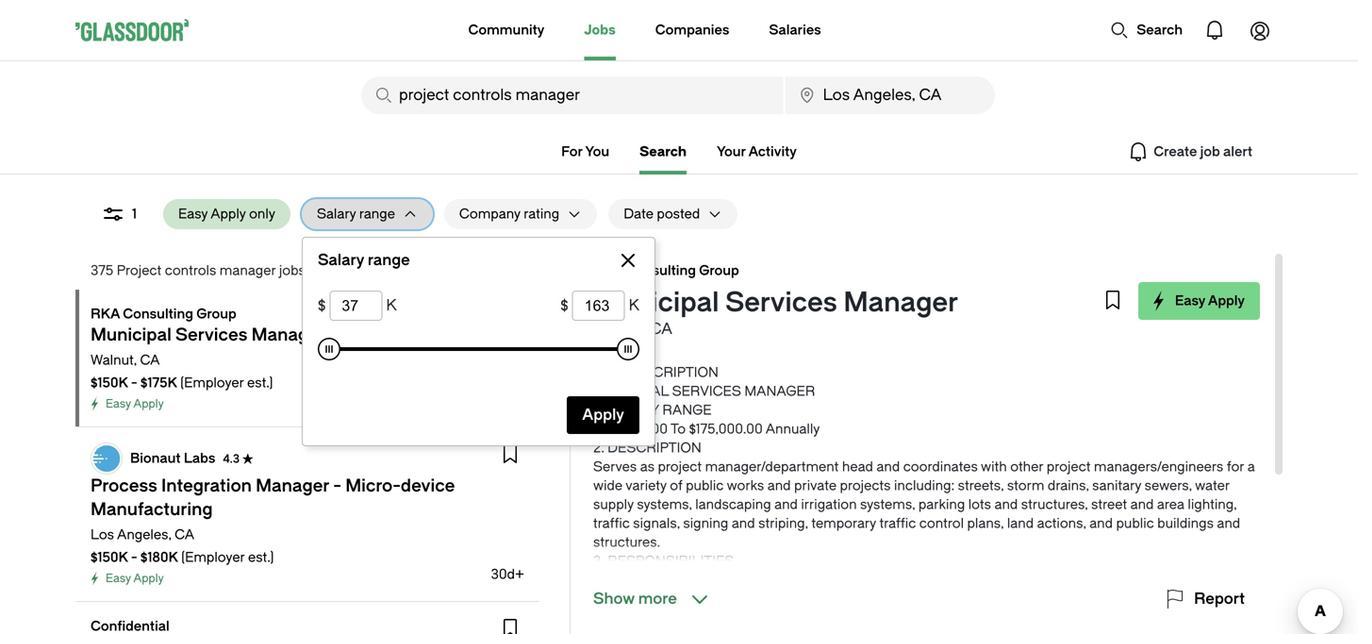 Task type: vqa. For each thing, say whether or not it's contained in the screenshot.
leadership
no



Task type: describe. For each thing, give the bounding box(es) containing it.
other
[[1011, 459, 1044, 475]]

ca inside rka consulting group municipal services manager walnut, ca
[[650, 320, 673, 338]]

1 vertical spatial salary
[[318, 251, 364, 269]]

los angeles, ca $150k - $180k (employer est.)
[[91, 527, 274, 565]]

responsibilities
[[608, 553, 735, 569]]

search inside button
[[1137, 22, 1183, 38]]

salary range inside dropdown button
[[317, 206, 395, 222]]

rating
[[524, 206, 560, 222]]

striping,
[[759, 516, 809, 531]]

$150,000.00
[[594, 421, 668, 437]]

easy apply button
[[1139, 282, 1261, 320]]

and down manager/department
[[768, 478, 791, 494]]

$150k inside los angeles, ca $150k - $180k (employer est.)
[[91, 550, 128, 565]]

1.
[[594, 402, 601, 418]]

in
[[309, 263, 320, 278]]

your
[[717, 144, 746, 159]]

1 horizontal spatial los
[[323, 263, 347, 278]]

annually
[[766, 421, 820, 437]]

1 vertical spatial description
[[608, 440, 702, 456]]

salaries link
[[769, 0, 822, 60]]

2 k from the left
[[629, 297, 640, 314]]

actions,
[[1038, 516, 1087, 531]]

manager/department
[[705, 459, 839, 475]]

and up 'projects'
[[877, 459, 900, 475]]

supply
[[594, 497, 634, 512]]

easy apply for los angeles, ca $150k - $180k (employer est.)
[[106, 572, 164, 585]]

bionaut labs 4.3 ★
[[130, 450, 254, 466]]

apply inside button
[[211, 206, 246, 222]]

landscaping
[[696, 497, 772, 512]]

walnut, inside rka consulting group municipal services manager walnut, ca
[[594, 320, 646, 338]]

head
[[843, 459, 874, 475]]

(employer inside los angeles, ca $150k - $180k (employer est.)
[[181, 550, 245, 565]]

buildings
[[1158, 516, 1214, 531]]

plans,
[[968, 516, 1004, 531]]

project
[[117, 263, 162, 278]]

lots
[[969, 497, 992, 512]]

municipal
[[594, 384, 669, 399]]

rka for rka consulting group municipal services manager walnut, ca
[[594, 263, 623, 278]]

rka consulting group
[[91, 306, 237, 322]]

1 vertical spatial range
[[368, 251, 410, 269]]

coordinates
[[904, 459, 978, 475]]

bionaut labs logo image
[[92, 444, 122, 474]]

- inside walnut, ca $150k - $175k (employer est.)
[[131, 375, 137, 391]]

$175,000.00
[[689, 421, 763, 437]]

wide
[[594, 478, 623, 494]]

for you link
[[562, 144, 610, 159]]

labs
[[184, 450, 216, 466]]

only
[[249, 206, 275, 222]]

and down landscaping
[[732, 516, 756, 531]]

date posted button
[[609, 199, 700, 229]]

salary
[[604, 402, 660, 418]]

consulting for rka consulting group
[[123, 306, 193, 322]]

ca inside los angeles, ca $150k - $180k (employer est.)
[[175, 527, 195, 543]]

and left the area
[[1131, 497, 1154, 512]]

with
[[981, 459, 1008, 475]]

drains,
[[1048, 478, 1090, 494]]

variety
[[626, 478, 667, 494]]

including:
[[895, 478, 955, 494]]

municipal
[[594, 287, 720, 318]]

375
[[91, 263, 113, 278]]

date posted
[[624, 206, 700, 222]]

close dropdown image
[[617, 249, 640, 272]]

for
[[1227, 459, 1245, 475]]

manager
[[220, 263, 276, 278]]

more
[[639, 590, 677, 608]]

2 systems, from the left
[[861, 497, 916, 512]]

a
[[1248, 459, 1256, 475]]

los inside los angeles, ca $150k - $180k (employer est.)
[[91, 527, 114, 543]]

managers/engineers
[[1095, 459, 1224, 475]]

companies link
[[656, 0, 730, 60]]

your activity link
[[717, 144, 797, 159]]

0 horizontal spatial search
[[640, 144, 687, 159]]

job
[[594, 365, 622, 380]]

$175k
[[141, 375, 177, 391]]

activity
[[749, 144, 797, 159]]

posted
[[657, 206, 700, 222]]

Search keyword field
[[361, 76, 784, 114]]

date
[[624, 206, 654, 222]]

company
[[459, 206, 521, 222]]

projects
[[840, 478, 891, 494]]

report button
[[1165, 588, 1246, 611]]

you
[[586, 144, 610, 159]]

and down "street" at the bottom
[[1090, 516, 1114, 531]]

easy apply inside 'button'
[[1176, 293, 1246, 309]]

1 k from the left
[[386, 297, 397, 314]]

est.) inside walnut, ca $150k - $175k (employer est.)
[[247, 375, 273, 391]]

rka consulting group municipal services manager walnut, ca
[[594, 263, 959, 338]]

★
[[242, 452, 254, 465]]

easy apply only button
[[163, 199, 291, 229]]

search link
[[640, 144, 687, 175]]

375 project controls manager jobs in los angeles, ca
[[91, 263, 427, 278]]

temporary
[[812, 516, 877, 531]]

2 traffic from the left
[[880, 516, 917, 531]]

companies
[[656, 22, 730, 38]]

company rating button
[[444, 199, 560, 229]]

salaries
[[769, 22, 822, 38]]

1 systems, from the left
[[637, 497, 692, 512]]

as
[[640, 459, 655, 475]]

walnut, inside walnut, ca $150k - $175k (employer est.)
[[91, 352, 137, 368]]

jobs list element
[[75, 290, 551, 634]]

sanitary
[[1093, 478, 1142, 494]]

parking
[[919, 497, 966, 512]]



Task type: locate. For each thing, give the bounding box(es) containing it.
storm
[[1008, 478, 1045, 494]]

salary down "salary range" dropdown button at the left of page
[[318, 251, 364, 269]]

for you
[[562, 144, 610, 159]]

1 horizontal spatial k
[[629, 297, 640, 314]]

ca
[[408, 263, 427, 278], [650, 320, 673, 338], [140, 352, 160, 368], [175, 527, 195, 543]]

show more
[[594, 590, 677, 608]]

1 vertical spatial $150k
[[91, 550, 128, 565]]

salary range
[[317, 206, 395, 222], [318, 251, 410, 269]]

1 horizontal spatial systems,
[[861, 497, 916, 512]]

consulting for rka consulting group municipal services manager walnut, ca
[[626, 263, 696, 278]]

easy inside 'button'
[[1176, 293, 1206, 309]]

1 vertical spatial walnut,
[[91, 352, 137, 368]]

0 horizontal spatial angeles,
[[117, 527, 171, 543]]

group for rka consulting group
[[196, 306, 237, 322]]

0 vertical spatial salary
[[317, 206, 356, 222]]

public right of
[[686, 478, 724, 494]]

1 vertical spatial los
[[91, 527, 114, 543]]

2 slider from the left
[[617, 338, 640, 360]]

irrigation
[[802, 497, 857, 512]]

private
[[795, 478, 837, 494]]

1 traffic from the left
[[594, 516, 630, 531]]

rka
[[594, 263, 623, 278], [91, 306, 120, 322]]

(employer inside walnut, ca $150k - $175k (employer est.)
[[180, 375, 244, 391]]

consulting down project
[[123, 306, 193, 322]]

0 vertical spatial easy apply
[[1176, 293, 1246, 309]]

rka for rka consulting group
[[91, 306, 120, 322]]

easy apply only
[[178, 206, 275, 222]]

-
[[131, 375, 137, 391], [131, 550, 137, 565]]

group inside jobs list element
[[196, 306, 237, 322]]

1 horizontal spatial group
[[699, 263, 740, 278]]

1 horizontal spatial slider
[[617, 338, 640, 360]]

none field search keyword
[[361, 76, 784, 114]]

$180k
[[141, 550, 178, 565]]

1 $150k from the top
[[91, 375, 128, 391]]

public down "street" at the bottom
[[1117, 516, 1155, 531]]

community link
[[469, 0, 545, 60]]

angeles, inside los angeles, ca $150k - $180k (employer est.)
[[117, 527, 171, 543]]

$150k inside walnut, ca $150k - $175k (employer est.)
[[91, 375, 128, 391]]

easy
[[178, 206, 208, 222], [1176, 293, 1206, 309], [106, 397, 131, 410], [106, 572, 131, 585]]

apply inside 'button'
[[1209, 293, 1246, 309]]

company rating
[[459, 206, 560, 222]]

1 horizontal spatial project
[[1047, 459, 1091, 475]]

show more button
[[594, 588, 711, 611]]

0 horizontal spatial consulting
[[123, 306, 193, 322]]

est.) inside los angeles, ca $150k - $180k (employer est.)
[[248, 550, 274, 565]]

walnut,
[[594, 320, 646, 338], [91, 352, 137, 368]]

los
[[323, 263, 347, 278], [91, 527, 114, 543]]

1 vertical spatial easy apply
[[106, 397, 164, 410]]

description up as
[[608, 440, 702, 456]]

los down bionaut labs logo
[[91, 527, 114, 543]]

0 horizontal spatial $
[[318, 297, 326, 314]]

- left $180k
[[131, 550, 137, 565]]

job description municipal services manager 1. salary range $150,000.00 to $175,000.00 annually 2. description serves as project manager/department head and coordinates with other project managers/engineers for a wide variety of public works and private projects including: streets, storm drains, sanitary sewers, water supply systems, landscaping and irrigation systems, parking lots and structures, street and area lighting, traffic signals, signing and striping, temporary traffic control plans, land actions, and public buildings and structures. 3. responsibilities
[[594, 365, 1256, 569]]

1 vertical spatial -
[[131, 550, 137, 565]]

0 vertical spatial rka
[[594, 263, 623, 278]]

1 horizontal spatial public
[[1117, 516, 1155, 531]]

$ left municipal
[[561, 297, 569, 314]]

$
[[318, 297, 326, 314], [561, 297, 569, 314]]

systems, up signals,
[[637, 497, 692, 512]]

None field
[[361, 76, 784, 114], [786, 76, 996, 114], [330, 291, 382, 321], [572, 291, 625, 321], [330, 291, 382, 321], [572, 291, 625, 321]]

easy apply for walnut, ca $150k - $175k (employer est.)
[[106, 397, 164, 410]]

control
[[920, 516, 964, 531]]

jobs
[[584, 22, 616, 38]]

project up the drains, in the bottom right of the page
[[1047, 459, 1091, 475]]

1 vertical spatial salary range
[[318, 251, 410, 269]]

bionaut
[[130, 450, 181, 466]]

k
[[386, 297, 397, 314], [629, 297, 640, 314]]

angeles,
[[350, 263, 404, 278], [117, 527, 171, 543]]

1 vertical spatial est.)
[[248, 550, 274, 565]]

(employer right $180k
[[181, 550, 245, 565]]

water
[[1196, 478, 1230, 494]]

and down "lighting,"
[[1218, 516, 1241, 531]]

slider up job
[[617, 338, 640, 360]]

group down controls
[[196, 306, 237, 322]]

consulting inside rka consulting group municipal services manager walnut, ca
[[626, 263, 696, 278]]

0 horizontal spatial project
[[658, 459, 702, 475]]

rka down the 375 on the top of the page
[[91, 306, 120, 322]]

Search location field
[[786, 76, 996, 114]]

2.
[[594, 440, 605, 456]]

systems, down 'projects'
[[861, 497, 916, 512]]

1 project from the left
[[658, 459, 702, 475]]

1 horizontal spatial traffic
[[880, 516, 917, 531]]

manager
[[844, 287, 959, 318]]

1 - from the top
[[131, 375, 137, 391]]

- left $175k
[[131, 375, 137, 391]]

of
[[670, 478, 683, 494]]

structures,
[[1022, 497, 1089, 512]]

0 vertical spatial (employer
[[180, 375, 244, 391]]

description up services at the bottom
[[625, 365, 719, 380]]

0 horizontal spatial traffic
[[594, 516, 630, 531]]

project
[[658, 459, 702, 475], [1047, 459, 1091, 475]]

1 vertical spatial public
[[1117, 516, 1155, 531]]

$150k
[[91, 375, 128, 391], [91, 550, 128, 565]]

for
[[562, 144, 583, 159]]

1 vertical spatial search
[[640, 144, 687, 159]]

0 horizontal spatial k
[[386, 297, 397, 314]]

2 - from the top
[[131, 550, 137, 565]]

3.
[[594, 553, 605, 569]]

group inside rka consulting group municipal services manager walnut, ca
[[699, 263, 740, 278]]

range inside dropdown button
[[359, 206, 395, 222]]

1
[[132, 206, 137, 222]]

rka inside jobs list element
[[91, 306, 120, 322]]

group down 'posted'
[[699, 263, 740, 278]]

your activity
[[717, 144, 797, 159]]

community
[[469, 22, 545, 38]]

1 vertical spatial rka
[[91, 306, 120, 322]]

slider
[[318, 338, 341, 360], [617, 338, 640, 360]]

salary up in
[[317, 206, 356, 222]]

rka inside rka consulting group municipal services manager walnut, ca
[[594, 263, 623, 278]]

0 horizontal spatial los
[[91, 527, 114, 543]]

street
[[1092, 497, 1128, 512]]

slider down in
[[318, 338, 341, 360]]

1 $ from the left
[[318, 297, 326, 314]]

2 $150k from the top
[[91, 550, 128, 565]]

traffic left control
[[880, 516, 917, 531]]

area
[[1158, 497, 1185, 512]]

1 vertical spatial consulting
[[123, 306, 193, 322]]

none field search location
[[786, 76, 996, 114]]

1 vertical spatial angeles,
[[117, 527, 171, 543]]

consulting inside jobs list element
[[123, 306, 193, 322]]

project up of
[[658, 459, 702, 475]]

salary
[[317, 206, 356, 222], [318, 251, 364, 269]]

2 project from the left
[[1047, 459, 1091, 475]]

consulting up municipal
[[626, 263, 696, 278]]

walnut, down municipal
[[594, 320, 646, 338]]

$150k left $175k
[[91, 375, 128, 391]]

serves
[[594, 459, 637, 475]]

range
[[359, 206, 395, 222], [368, 251, 410, 269]]

land
[[1008, 516, 1034, 531]]

salary range button
[[302, 199, 395, 229]]

1 slider from the left
[[318, 338, 341, 360]]

rka up municipal
[[594, 263, 623, 278]]

search
[[1137, 22, 1183, 38], [640, 144, 687, 159]]

sewers,
[[1145, 478, 1193, 494]]

traffic
[[594, 516, 630, 531], [880, 516, 917, 531]]

los right in
[[323, 263, 347, 278]]

1 horizontal spatial search
[[1137, 22, 1183, 38]]

services
[[672, 384, 742, 399]]

0 vertical spatial est.)
[[247, 375, 273, 391]]

services
[[726, 287, 838, 318]]

1 horizontal spatial $
[[561, 297, 569, 314]]

manager
[[745, 384, 816, 399]]

and up striping,
[[775, 497, 798, 512]]

0 vertical spatial consulting
[[626, 263, 696, 278]]

2 $ from the left
[[561, 297, 569, 314]]

walnut, down rka consulting group
[[91, 352, 137, 368]]

lighting,
[[1188, 497, 1238, 512]]

salary range up in
[[317, 206, 395, 222]]

traffic down supply
[[594, 516, 630, 531]]

4.3
[[223, 452, 240, 465]]

0 horizontal spatial rka
[[91, 306, 120, 322]]

1 vertical spatial group
[[196, 306, 237, 322]]

1 horizontal spatial rka
[[594, 263, 623, 278]]

0 vertical spatial range
[[359, 206, 395, 222]]

easy inside button
[[178, 206, 208, 222]]

0 horizontal spatial slider
[[318, 338, 341, 360]]

0 vertical spatial search
[[1137, 22, 1183, 38]]

report
[[1195, 590, 1246, 608]]

0 vertical spatial salary range
[[317, 206, 395, 222]]

1 button
[[87, 199, 152, 229]]

to
[[671, 421, 686, 437]]

streets,
[[958, 478, 1004, 494]]

angeles, right in
[[350, 263, 404, 278]]

0 vertical spatial group
[[699, 263, 740, 278]]

jobs
[[279, 263, 306, 278]]

works
[[727, 478, 765, 494]]

systems,
[[637, 497, 692, 512], [861, 497, 916, 512]]

signals,
[[633, 516, 680, 531]]

search button
[[1101, 11, 1193, 49]]

and up land
[[995, 497, 1018, 512]]

range
[[663, 402, 712, 418]]

consulting
[[626, 263, 696, 278], [123, 306, 193, 322]]

salary range down "salary range" dropdown button at the left of page
[[318, 251, 410, 269]]

(employer right $175k
[[180, 375, 244, 391]]

group
[[699, 263, 740, 278], [196, 306, 237, 322]]

controls
[[165, 263, 216, 278]]

1 horizontal spatial angeles,
[[350, 263, 404, 278]]

public
[[686, 478, 724, 494], [1117, 516, 1155, 531]]

0 vertical spatial $150k
[[91, 375, 128, 391]]

0 horizontal spatial group
[[196, 306, 237, 322]]

- inside los angeles, ca $150k - $180k (employer est.)
[[131, 550, 137, 565]]

angeles, up $180k
[[117, 527, 171, 543]]

0 vertical spatial description
[[625, 365, 719, 380]]

0 vertical spatial -
[[131, 375, 137, 391]]

0 horizontal spatial walnut,
[[91, 352, 137, 368]]

1 vertical spatial (employer
[[181, 550, 245, 565]]

0 vertical spatial los
[[323, 263, 347, 278]]

description
[[625, 365, 719, 380], [608, 440, 702, 456]]

30d+
[[491, 567, 525, 582]]

easy apply
[[1176, 293, 1246, 309], [106, 397, 164, 410], [106, 572, 164, 585]]

show
[[594, 590, 635, 608]]

0 vertical spatial walnut,
[[594, 320, 646, 338]]

0 horizontal spatial systems,
[[637, 497, 692, 512]]

$ down in
[[318, 297, 326, 314]]

ca inside walnut, ca $150k - $175k (employer est.)
[[140, 352, 160, 368]]

group for rka consulting group municipal services manager walnut, ca
[[699, 263, 740, 278]]

0 horizontal spatial public
[[686, 478, 724, 494]]

0 vertical spatial angeles,
[[350, 263, 404, 278]]

$150k left $180k
[[91, 550, 128, 565]]

2 vertical spatial easy apply
[[106, 572, 164, 585]]

salary inside dropdown button
[[317, 206, 356, 222]]

and
[[877, 459, 900, 475], [768, 478, 791, 494], [775, 497, 798, 512], [995, 497, 1018, 512], [1131, 497, 1154, 512], [732, 516, 756, 531], [1090, 516, 1114, 531], [1218, 516, 1241, 531]]

1 horizontal spatial walnut,
[[594, 320, 646, 338]]

0 vertical spatial public
[[686, 478, 724, 494]]

1 horizontal spatial consulting
[[626, 263, 696, 278]]



